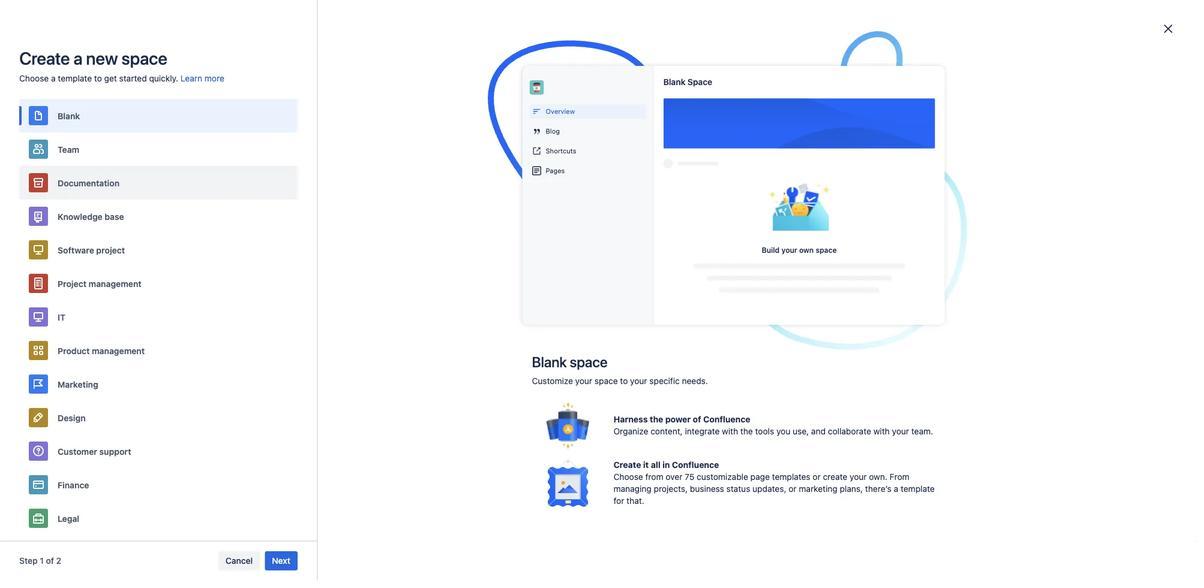 Task type: locate. For each thing, give the bounding box(es) containing it.
blank
[[664, 77, 686, 87], [58, 111, 80, 121], [532, 354, 567, 371]]

from
[[890, 473, 910, 483]]

2 horizontal spatial blank
[[664, 77, 686, 87]]

0 vertical spatial or
[[813, 473, 821, 483]]

1 vertical spatial confluence
[[672, 461, 719, 471]]

management for product management
[[92, 346, 145, 356]]

and left relax
[[674, 297, 691, 309]]

learn more link
[[181, 73, 224, 85]]

0 horizontal spatial choose
[[19, 74, 49, 83]]

or
[[813, 473, 821, 483], [789, 485, 797, 495]]

recent link
[[167, 74, 311, 96]]

of up integrate
[[693, 415, 701, 425]]

1 vertical spatial of
[[46, 557, 54, 567]]

confluence inside create it all in confluence choose from over 75 customizable page templates or create your own. from managing projects, business status updates, or marketing plans, there's a template for that.
[[672, 461, 719, 471]]

1 vertical spatial the
[[741, 427, 753, 437]]

0 horizontal spatial you
[[728, 320, 742, 330]]

of
[[693, 415, 701, 425], [46, 557, 54, 567]]

shortcuts
[[546, 147, 576, 155]]

customer support button
[[19, 435, 298, 469]]

page
[[751, 473, 770, 483]]

create
[[19, 48, 70, 68], [614, 461, 641, 471]]

1 vertical spatial blank
[[58, 111, 80, 121]]

0 horizontal spatial the
[[650, 415, 663, 425]]

2 horizontal spatial to
[[718, 320, 726, 330]]

2 vertical spatial to
[[620, 377, 628, 387]]

with right collaborate
[[874, 427, 890, 437]]

your left team.
[[892, 427, 909, 437]]

relax
[[693, 297, 715, 309]]

over
[[666, 473, 683, 483]]

own
[[799, 246, 814, 254]]

or up 'marketing'
[[813, 473, 821, 483]]

template
[[58, 74, 92, 83], [901, 485, 935, 495]]

your right customize
[[575, 377, 592, 387]]

knowledge base button
[[19, 200, 298, 233]]

updates,
[[753, 485, 787, 495]]

group
[[167, 53, 311, 161]]

knowledge
[[58, 212, 103, 222]]

a left new
[[73, 48, 82, 68]]

and inside harness the power of confluence organize content, integrate with the tools you use, and collaborate with your team.
[[811, 427, 826, 437]]

0 vertical spatial to
[[94, 74, 102, 83]]

or down the 'templates'
[[789, 485, 797, 495]]

design
[[58, 413, 86, 423]]

1 horizontal spatial choose
[[614, 473, 643, 483]]

and
[[674, 297, 691, 309], [811, 427, 826, 437]]

to for blank
[[620, 377, 628, 387]]

masi
[[217, 205, 235, 215]]

template down new
[[58, 74, 92, 83]]

drafts
[[193, 123, 217, 133]]

templates
[[772, 473, 811, 483]]

your left own
[[782, 246, 798, 254]]

1 horizontal spatial with
[[874, 427, 890, 437]]

a down from
[[894, 485, 899, 495]]

management down project
[[89, 279, 142, 289]]

1 vertical spatial template
[[901, 485, 935, 495]]

blank up customize
[[532, 354, 567, 371]]

apps
[[296, 11, 317, 21]]

drafts link
[[167, 118, 311, 139]]

0 horizontal spatial a
[[51, 74, 56, 83]]

power
[[665, 415, 691, 425]]

the left the tools
[[741, 427, 753, 437]]

1 horizontal spatial create
[[614, 461, 641, 471]]

cancel button
[[218, 552, 260, 571]]

1 vertical spatial and
[[811, 427, 826, 437]]

started
[[119, 74, 147, 83]]

projects,
[[654, 485, 688, 495]]

blank for space
[[664, 77, 686, 87]]

to right assigned
[[718, 320, 726, 330]]

apps banner
[[0, 0, 1197, 34]]

space up customize
[[570, 354, 608, 371]]

step 1 of 2
[[19, 557, 61, 567]]

to up harness on the right of the page
[[620, 377, 628, 387]]

0 vertical spatial of
[[693, 415, 701, 425]]

for
[[614, 497, 624, 507]]

with
[[722, 427, 738, 437], [874, 427, 890, 437]]

unstar this space image
[[294, 205, 303, 215]]

project
[[96, 245, 125, 255]]

2 vertical spatial blank
[[532, 354, 567, 371]]

1 horizontal spatial and
[[811, 427, 826, 437]]

1 vertical spatial you
[[777, 427, 791, 437]]

0 vertical spatial and
[[674, 297, 691, 309]]

1 vertical spatial or
[[789, 485, 797, 495]]

tools
[[755, 427, 774, 437]]

confluence inside harness the power of confluence organize content, integrate with the tools you use, and collaborate with your team.
[[704, 415, 751, 425]]

0 vertical spatial create
[[19, 48, 70, 68]]

management
[[89, 279, 142, 289], [92, 346, 145, 356]]

to inside create a new space choose a template to get started quickly. learn more
[[94, 74, 102, 83]]

1 horizontal spatial to
[[620, 377, 628, 387]]

collaborate
[[828, 427, 871, 437]]

you
[[609, 320, 623, 330]]

confluence up integrate
[[704, 415, 751, 425]]

team
[[58, 144, 79, 154]]

you inside harness the power of confluence organize content, integrate with the tools you use, and collaborate with your team.
[[777, 427, 791, 437]]

0 horizontal spatial to
[[94, 74, 102, 83]]

next
[[272, 557, 290, 567]]

space right own
[[816, 246, 837, 254]]

with right integrate
[[722, 427, 738, 437]]

assigned
[[681, 320, 716, 330]]

0 vertical spatial template
[[58, 74, 92, 83]]

own.
[[869, 473, 888, 483]]

design button
[[19, 402, 298, 435]]

blank up team
[[58, 111, 80, 121]]

management right product
[[92, 346, 145, 356]]

space
[[121, 48, 167, 68], [816, 246, 837, 254], [570, 354, 608, 371], [595, 377, 618, 387]]

1 horizontal spatial the
[[741, 427, 753, 437]]

confluence up '75'
[[672, 461, 719, 471]]

there's
[[865, 485, 892, 495]]

to inside the blank space customize your space to your specific needs.
[[620, 377, 628, 387]]

15
[[478, 80, 487, 89]]

space up the started
[[121, 48, 167, 68]]

blog
[[546, 127, 560, 135]]

starred link
[[167, 96, 311, 118]]

1 vertical spatial management
[[92, 346, 145, 356]]

choose inside create it all in confluence choose from over 75 customizable page templates or create your own. from managing projects, business status updates, or marketing plans, there's a template for that.
[[614, 473, 643, 483]]

it button
[[19, 301, 298, 334]]

blank left space
[[664, 77, 686, 87]]

management for project management
[[89, 279, 142, 289]]

legal button
[[19, 502, 298, 536]]

1 vertical spatial create
[[614, 461, 641, 471]]

apps button
[[293, 7, 329, 26]]

1 horizontal spatial you
[[777, 427, 791, 437]]

1 horizontal spatial blank
[[532, 354, 567, 371]]

1 vertical spatial to
[[718, 320, 726, 330]]

0 vertical spatial management
[[89, 279, 142, 289]]

1 horizontal spatial of
[[693, 415, 701, 425]]

template down from
[[901, 485, 935, 495]]

2 horizontal spatial a
[[894, 485, 899, 495]]

0 vertical spatial confluence
[[704, 415, 751, 425]]

create inside create a new space choose a template to get started quickly. learn more
[[19, 48, 70, 68]]

giulia masi link
[[167, 199, 311, 221]]

pages
[[546, 167, 565, 175]]

1 vertical spatial choose
[[614, 473, 643, 483]]

customer support
[[58, 447, 131, 457]]

choose inside create a new space choose a template to get started quickly. learn more
[[19, 74, 49, 83]]

knowledge base
[[58, 212, 124, 222]]

your up plans,
[[850, 473, 867, 483]]

0 horizontal spatial or
[[789, 485, 797, 495]]

0 vertical spatial choose
[[19, 74, 49, 83]]

you have no tasks assigned to you
[[609, 320, 742, 330]]

0 vertical spatial blank
[[664, 77, 686, 87]]

15 button
[[413, 75, 493, 94]]

you left the "use,"
[[777, 427, 791, 437]]

documentation button
[[19, 166, 298, 200]]

the
[[650, 415, 663, 425], [741, 427, 753, 437]]

create inside create it all in confluence choose from over 75 customizable page templates or create your own. from managing projects, business status updates, or marketing plans, there's a template for that.
[[614, 461, 641, 471]]

giulia
[[193, 205, 215, 215]]

your
[[782, 246, 798, 254], [575, 377, 592, 387], [630, 377, 647, 387], [892, 427, 909, 437], [850, 473, 867, 483]]

create left new
[[19, 48, 70, 68]]

blank inside the blank space customize your space to your specific needs.
[[532, 354, 567, 371]]

project management button
[[19, 267, 298, 301]]

marketing
[[799, 485, 838, 495]]

0 horizontal spatial template
[[58, 74, 92, 83]]

the up content, at bottom
[[650, 415, 663, 425]]

0 horizontal spatial blank
[[58, 111, 80, 121]]

0 horizontal spatial with
[[722, 427, 738, 437]]

0 horizontal spatial create
[[19, 48, 70, 68]]

create left it
[[614, 461, 641, 471]]

needs.
[[682, 377, 708, 387]]

you right assigned
[[728, 320, 742, 330]]

a
[[73, 48, 82, 68], [51, 74, 56, 83], [894, 485, 899, 495]]

2 vertical spatial a
[[894, 485, 899, 495]]

of right 1
[[46, 557, 54, 567]]

back
[[651, 297, 672, 309]]

1 horizontal spatial template
[[901, 485, 935, 495]]

documentation
[[58, 178, 120, 188]]

recent
[[193, 80, 220, 90]]

1 horizontal spatial a
[[73, 48, 82, 68]]

to left get
[[94, 74, 102, 83]]

and right the "use,"
[[811, 427, 826, 437]]

of inside harness the power of confluence organize content, integrate with the tools you use, and collaborate with your team.
[[693, 415, 701, 425]]

a left get
[[51, 74, 56, 83]]



Task type: describe. For each thing, give the bounding box(es) containing it.
managing
[[614, 485, 652, 495]]

template inside create a new space choose a template to get started quickly. learn more
[[58, 74, 92, 83]]

get
[[104, 74, 117, 83]]

75
[[685, 473, 695, 483]]

marketing button
[[19, 368, 298, 402]]

sit back and relax
[[637, 297, 715, 309]]

customer
[[58, 447, 97, 457]]

legal
[[58, 514, 79, 524]]

create for it
[[614, 461, 641, 471]]

harness the power of confluence organize content, integrate with the tools you use, and collaborate with your team.
[[614, 415, 933, 437]]

product management button
[[19, 334, 298, 368]]

0 horizontal spatial and
[[674, 297, 691, 309]]

group containing recent
[[167, 53, 311, 161]]

1 vertical spatial a
[[51, 74, 56, 83]]

giulia masi
[[193, 205, 235, 215]]

template inside create it all in confluence choose from over 75 customizable page templates or create your own. from managing projects, business status updates, or marketing plans, there's a template for that.
[[901, 485, 935, 495]]

blank space customize your space to your specific needs.
[[532, 354, 708, 387]]

0 vertical spatial a
[[73, 48, 82, 68]]

0 vertical spatial the
[[650, 415, 663, 425]]

your inside create it all in confluence choose from over 75 customizable page templates or create your own. from managing projects, business status updates, or marketing plans, there's a template for that.
[[850, 473, 867, 483]]

1
[[40, 557, 44, 567]]

harness
[[614, 415, 648, 425]]

use,
[[793, 427, 809, 437]]

create for a
[[19, 48, 70, 68]]

team button
[[19, 133, 298, 166]]

support
[[99, 447, 131, 457]]

0 horizontal spatial of
[[46, 557, 54, 567]]

build your own space
[[762, 246, 837, 254]]

base
[[105, 212, 124, 222]]

close image
[[1161, 22, 1176, 36]]

a inside create it all in confluence choose from over 75 customizable page templates or create your own. from managing projects, business status updates, or marketing plans, there's a template for that.
[[894, 485, 899, 495]]

it
[[643, 461, 649, 471]]

more
[[205, 74, 224, 83]]

to for you
[[718, 320, 726, 330]]

1 with from the left
[[722, 427, 738, 437]]

organize
[[614, 427, 648, 437]]

space inside create a new space choose a template to get started quickly. learn more
[[121, 48, 167, 68]]

build
[[762, 246, 780, 254]]

confluence for 75
[[672, 461, 719, 471]]

your inside harness the power of confluence organize content, integrate with the tools you use, and collaborate with your team.
[[892, 427, 909, 437]]

create a new space dialog
[[0, 0, 1197, 581]]

confluence for with
[[704, 415, 751, 425]]

product
[[58, 346, 90, 356]]

sit
[[637, 297, 648, 309]]

blank inside button
[[58, 111, 80, 121]]

blank button
[[19, 99, 298, 133]]

create it all in confluence choose from over 75 customizable page templates or create your own. from managing projects, business status updates, or marketing plans, there's a template for that.
[[614, 461, 935, 507]]

software project button
[[19, 233, 298, 267]]

new
[[86, 48, 118, 68]]

2 with from the left
[[874, 427, 890, 437]]

project
[[58, 279, 86, 289]]

Search field
[[969, 7, 1089, 26]]

15 tab list
[[315, 75, 493, 94]]

space up harness on the right of the page
[[595, 377, 618, 387]]

have
[[626, 320, 644, 330]]

your left specific
[[630, 377, 647, 387]]

quickly.
[[149, 74, 178, 83]]

team.
[[912, 427, 933, 437]]

status
[[727, 485, 750, 495]]

no
[[646, 320, 656, 330]]

0 vertical spatial you
[[728, 320, 742, 330]]

tasks
[[658, 320, 679, 330]]

software project
[[58, 245, 125, 255]]

create
[[823, 473, 848, 483]]

step
[[19, 557, 38, 567]]

blank for space
[[532, 354, 567, 371]]

blank space
[[664, 77, 712, 87]]

all
[[651, 461, 661, 471]]

software
[[58, 245, 94, 255]]

create a space image
[[291, 180, 306, 194]]

that.
[[627, 497, 644, 507]]

1 horizontal spatial or
[[813, 473, 821, 483]]

content,
[[651, 427, 683, 437]]

cancel
[[226, 557, 253, 567]]

in
[[663, 461, 670, 471]]

product management
[[58, 346, 145, 356]]

integrate
[[685, 427, 720, 437]]

customize
[[532, 377, 573, 387]]

business
[[690, 485, 724, 495]]

plans,
[[840, 485, 863, 495]]

learn
[[181, 74, 202, 83]]

starred
[[193, 102, 222, 112]]

customizable
[[697, 473, 748, 483]]

finance button
[[19, 469, 298, 502]]

it
[[58, 313, 65, 322]]

create a new space choose a template to get started quickly. learn more
[[19, 48, 224, 83]]



Task type: vqa. For each thing, say whether or not it's contained in the screenshot.
your within the Create it all in Confluence Choose from over 75 customizable page templates or create your own. From managing projects, business status updates, or marketing plans, there's a template for that.
yes



